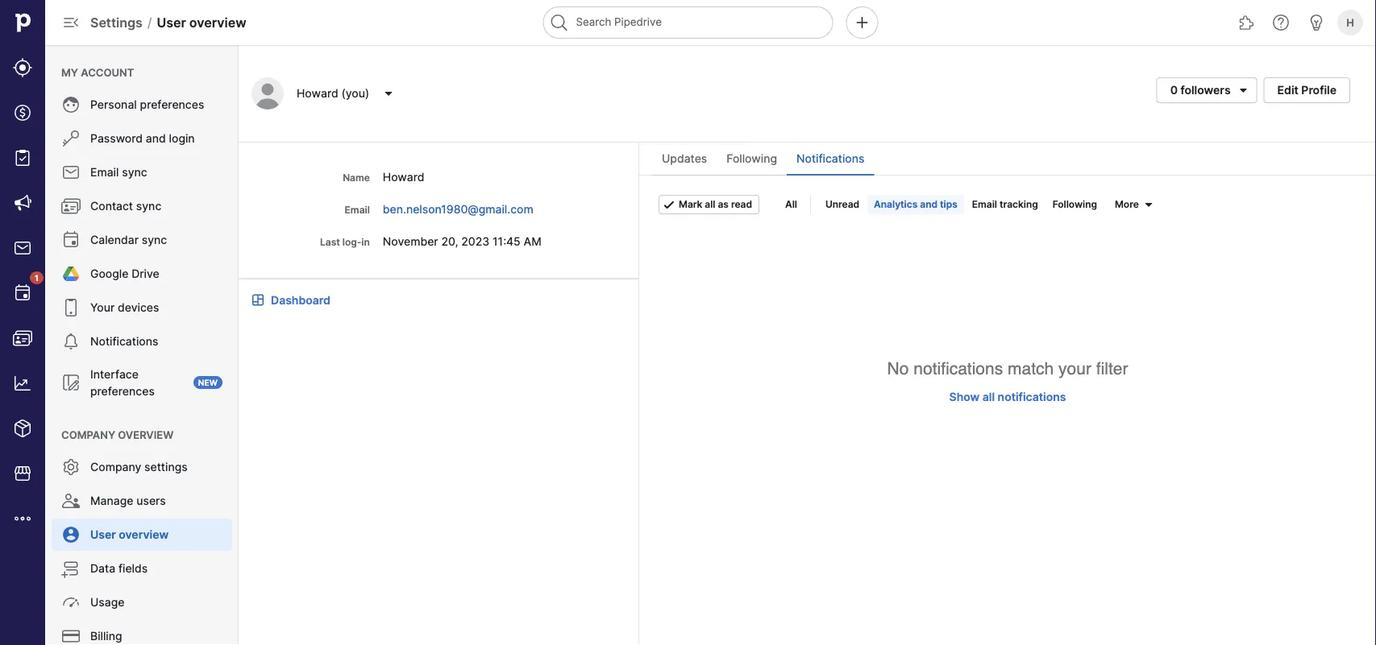 Task type: vqa. For each thing, say whether or not it's contained in the screenshot.
menu toggle icon
yes



Task type: describe. For each thing, give the bounding box(es) containing it.
manage users
[[90, 495, 166, 508]]

color undefined image for data
[[61, 560, 81, 579]]

unread
[[826, 199, 860, 210]]

0 followers
[[1170, 83, 1231, 97]]

updates
[[662, 152, 707, 166]]

h
[[1347, 16, 1355, 29]]

mark all as read
[[679, 199, 752, 210]]

november
[[383, 235, 438, 248]]

edit profile button
[[1264, 77, 1351, 103]]

as
[[718, 199, 729, 210]]

menu containing personal preferences
[[45, 45, 239, 646]]

more
[[1115, 199, 1139, 210]]

fields
[[118, 562, 148, 576]]

more image
[[13, 510, 32, 529]]

color undefined image for google drive
[[61, 264, 81, 284]]

/
[[147, 15, 152, 30]]

settings
[[144, 461, 188, 475]]

interface preferences
[[90, 368, 155, 398]]

manage users link
[[52, 485, 232, 518]]

1
[[35, 273, 39, 283]]

read
[[731, 199, 752, 210]]

all for as
[[705, 199, 716, 210]]

1 horizontal spatial notifications
[[797, 152, 865, 166]]

color undefined image inside 1 link
[[13, 284, 32, 303]]

notifications inside "link"
[[90, 335, 158, 349]]

interface
[[90, 368, 139, 381]]

match
[[1008, 360, 1054, 379]]

users
[[136, 495, 166, 508]]

0 vertical spatial overview
[[189, 15, 246, 30]]

your
[[90, 301, 115, 315]]

contacts image
[[13, 329, 32, 348]]

campaigns image
[[13, 194, 32, 213]]

1 horizontal spatial email
[[345, 204, 370, 216]]

color undefined image for personal preferences
[[61, 95, 81, 114]]

email tracking
[[972, 199, 1038, 210]]

edit profile
[[1278, 83, 1337, 97]]

dashboard
[[271, 294, 331, 307]]

login
[[169, 132, 195, 146]]

show
[[950, 390, 980, 404]]

password
[[90, 132, 143, 146]]

last log-in
[[320, 237, 370, 248]]

size s image inside more button
[[1142, 198, 1155, 211]]

account
[[81, 66, 134, 79]]

google
[[90, 267, 129, 281]]

(you)
[[341, 87, 369, 100]]

am
[[524, 235, 542, 248]]

howard for howard (you)
[[297, 87, 338, 100]]

personal preferences
[[90, 98, 204, 112]]

more button
[[1109, 195, 1159, 214]]

all button
[[779, 195, 804, 214]]

select user image
[[379, 87, 398, 100]]

my account
[[61, 66, 134, 79]]

followers
[[1181, 83, 1231, 97]]

usage
[[90, 596, 125, 610]]

color undefined image for email
[[61, 163, 81, 182]]

0
[[1170, 83, 1178, 97]]

projects image
[[13, 148, 32, 168]]

analytics and tips button
[[868, 195, 964, 214]]

and for password
[[146, 132, 166, 146]]

20,
[[441, 235, 458, 248]]

company settings link
[[52, 452, 232, 484]]

tips
[[940, 199, 958, 210]]

email for email tracking
[[972, 199, 997, 210]]

november 20, 2023 11:45 am
[[383, 235, 542, 248]]

1 vertical spatial notifications
[[998, 390, 1066, 404]]

email tracking button
[[966, 195, 1045, 214]]

0 vertical spatial following
[[727, 152, 777, 166]]

h button
[[1334, 6, 1367, 39]]

sales inbox image
[[13, 239, 32, 258]]

0 vertical spatial notifications
[[914, 360, 1003, 379]]

google drive link
[[52, 258, 232, 290]]

profile
[[1302, 83, 1337, 97]]

sync for contact sync
[[136, 200, 161, 213]]

dashboard link
[[271, 292, 331, 309]]

company for company overview
[[61, 429, 115, 441]]

devices
[[118, 301, 159, 315]]

preferences for personal
[[140, 98, 204, 112]]

mark all as read button
[[659, 195, 760, 214]]

notifications link
[[52, 326, 232, 358]]

ben.nelson1980@gmail.com link
[[383, 202, 537, 216]]

company settings
[[90, 461, 188, 475]]

ben.nelson1980@gmail.com
[[383, 202, 534, 216]]

color undefined image for billing
[[61, 627, 81, 646]]

color undefined image for user
[[61, 526, 81, 545]]

in
[[362, 237, 370, 248]]

all for notifications
[[983, 390, 995, 404]]

company overview
[[61, 429, 174, 441]]

mark
[[679, 199, 703, 210]]

following inside button
[[1053, 199, 1097, 210]]

billing link
[[52, 621, 232, 646]]

edit
[[1278, 83, 1299, 97]]

quick add image
[[853, 13, 872, 32]]

color undefined image for notifications
[[61, 332, 81, 352]]

user inside "link"
[[90, 529, 116, 542]]

deals image
[[13, 103, 32, 123]]

and for analytics
[[920, 199, 938, 210]]



Task type: locate. For each thing, give the bounding box(es) containing it.
color undefined image inside personal preferences link
[[61, 95, 81, 114]]

user overview menu item
[[45, 519, 239, 552]]

howard right name
[[383, 170, 425, 184]]

all left as
[[705, 199, 716, 210]]

color undefined image inside password and login link
[[61, 129, 81, 148]]

color undefined image left the interface
[[61, 373, 81, 393]]

1 vertical spatial howard
[[383, 170, 425, 184]]

billing
[[90, 630, 122, 644]]

email up contact
[[90, 166, 119, 179]]

email inside 'email sync' link
[[90, 166, 119, 179]]

color undefined image left billing
[[61, 627, 81, 646]]

company for company settings
[[90, 461, 141, 475]]

google drive
[[90, 267, 159, 281]]

email sync link
[[52, 156, 232, 189]]

all
[[705, 199, 716, 210], [983, 390, 995, 404]]

0 horizontal spatial user
[[90, 529, 116, 542]]

last
[[320, 237, 340, 248]]

1 link
[[5, 272, 44, 311]]

color undefined image inside user overview "link"
[[61, 526, 81, 545]]

email inside email tracking button
[[972, 199, 997, 210]]

user overview
[[90, 529, 169, 542]]

marketplace image
[[13, 464, 32, 484]]

1 color undefined image from the top
[[61, 163, 81, 182]]

0 vertical spatial and
[[146, 132, 166, 146]]

size s image
[[663, 198, 676, 211], [1142, 198, 1155, 211]]

color undefined image down my
[[61, 95, 81, 114]]

preferences
[[140, 98, 204, 112], [90, 385, 155, 398]]

0 vertical spatial preferences
[[140, 98, 204, 112]]

sync inside 'link'
[[136, 200, 161, 213]]

settings
[[90, 15, 143, 30]]

color undefined image left password
[[61, 129, 81, 148]]

settings / user overview
[[90, 15, 246, 30]]

sales assistant image
[[1307, 13, 1326, 32]]

0 vertical spatial sync
[[122, 166, 147, 179]]

howard left the "(you)"
[[297, 87, 338, 100]]

my
[[61, 66, 78, 79]]

your devices link
[[52, 292, 232, 324]]

email for email sync
[[90, 166, 119, 179]]

1 vertical spatial and
[[920, 199, 938, 210]]

home image
[[10, 10, 35, 35]]

analytics and tips
[[874, 199, 958, 210]]

color undefined image inside google drive link
[[61, 264, 81, 284]]

1 vertical spatial following
[[1053, 199, 1097, 210]]

sync
[[122, 166, 147, 179], [136, 200, 161, 213], [142, 233, 167, 247]]

your devices
[[90, 301, 159, 315]]

color undefined image up 'contacts' icon
[[13, 284, 32, 303]]

overview for user overview
[[119, 529, 169, 542]]

overview inside user overview "link"
[[119, 529, 169, 542]]

color undefined image inside billing link
[[61, 627, 81, 646]]

color undefined image
[[61, 163, 81, 182], [61, 298, 81, 318], [61, 373, 81, 393], [61, 526, 81, 545], [61, 560, 81, 579]]

color undefined image for password and login
[[61, 129, 81, 148]]

0 vertical spatial user
[[157, 15, 186, 30]]

color undefined image for company settings
[[61, 458, 81, 477]]

your
[[1059, 360, 1092, 379]]

4 color undefined image from the top
[[61, 526, 81, 545]]

personal preferences link
[[52, 89, 232, 121]]

all right the show at right
[[983, 390, 995, 404]]

sync up "drive"
[[142, 233, 167, 247]]

2023
[[461, 235, 490, 248]]

contact sync link
[[52, 190, 232, 223]]

3 color undefined image from the top
[[61, 373, 81, 393]]

color undefined image for manage users
[[61, 492, 81, 511]]

preferences down the interface
[[90, 385, 155, 398]]

0 vertical spatial all
[[705, 199, 716, 210]]

howard (you)
[[297, 87, 369, 100]]

1 horizontal spatial size s image
[[1142, 198, 1155, 211]]

2 size s image from the left
[[1142, 198, 1155, 211]]

size s image inside mark all as read button
[[663, 198, 676, 211]]

1 vertical spatial notifications
[[90, 335, 158, 349]]

0 horizontal spatial howard
[[297, 87, 338, 100]]

0 horizontal spatial notifications
[[90, 335, 158, 349]]

color undefined image left email sync
[[61, 163, 81, 182]]

menu
[[45, 45, 239, 646]]

notifications down match
[[998, 390, 1066, 404]]

overview right /
[[189, 15, 246, 30]]

sync for calendar sync
[[142, 233, 167, 247]]

color undefined image left your
[[61, 298, 81, 318]]

email
[[90, 166, 119, 179], [972, 199, 997, 210], [345, 204, 370, 216]]

size s image right more
[[1142, 198, 1155, 211]]

name
[[343, 172, 370, 184]]

color undefined image left usage at the left bottom of page
[[61, 593, 81, 613]]

2 vertical spatial sync
[[142, 233, 167, 247]]

color undefined image for calendar sync
[[61, 231, 81, 250]]

sync down password and login link
[[122, 166, 147, 179]]

color undefined image inside 'email sync' link
[[61, 163, 81, 182]]

sync up calendar sync link
[[136, 200, 161, 213]]

no notifications match your filter
[[887, 360, 1128, 379]]

color link image
[[252, 294, 264, 307]]

user overview link
[[52, 519, 232, 552]]

new
[[198, 378, 218, 388]]

preferences for interface
[[90, 385, 155, 398]]

0 horizontal spatial all
[[705, 199, 716, 210]]

notifications up unread
[[797, 152, 865, 166]]

color undefined image right 'more' 'image'
[[61, 526, 81, 545]]

email down name
[[345, 204, 370, 216]]

overview
[[189, 15, 246, 30], [118, 429, 174, 441], [119, 529, 169, 542]]

user right /
[[157, 15, 186, 30]]

company down company overview
[[90, 461, 141, 475]]

color undefined image inside your devices link
[[61, 298, 81, 318]]

Search Pipedrive field
[[543, 6, 833, 39]]

all inside button
[[705, 199, 716, 210]]

overview up company settings link
[[118, 429, 174, 441]]

manage
[[90, 495, 133, 508]]

show all notifications
[[950, 390, 1066, 404]]

data
[[90, 562, 115, 576]]

filter
[[1096, 360, 1128, 379]]

analytics
[[874, 199, 918, 210]]

color undefined image inside manage users link
[[61, 492, 81, 511]]

calendar sync link
[[52, 224, 232, 256]]

notifications down your devices
[[90, 335, 158, 349]]

contact sync
[[90, 200, 161, 213]]

sync for email sync
[[122, 166, 147, 179]]

1 horizontal spatial and
[[920, 199, 938, 210]]

company up company settings
[[61, 429, 115, 441]]

preferences up login
[[140, 98, 204, 112]]

color undefined image inside notifications "link"
[[61, 332, 81, 352]]

2 vertical spatial overview
[[119, 529, 169, 542]]

drive
[[132, 267, 159, 281]]

data fields link
[[52, 553, 232, 585]]

overview up data fields link
[[119, 529, 169, 542]]

1 vertical spatial company
[[90, 461, 141, 475]]

0 horizontal spatial following
[[727, 152, 777, 166]]

color undefined image inside calendar sync link
[[61, 231, 81, 250]]

email sync
[[90, 166, 147, 179]]

color undefined image right marketplace "image"
[[61, 458, 81, 477]]

1 horizontal spatial all
[[983, 390, 995, 404]]

color undefined image right 1
[[61, 264, 81, 284]]

leads image
[[13, 58, 32, 77]]

usage link
[[52, 587, 232, 619]]

0 followers button
[[1157, 77, 1258, 103]]

color undefined image for your
[[61, 298, 81, 318]]

1 horizontal spatial howard
[[383, 170, 425, 184]]

0 horizontal spatial size s image
[[663, 198, 676, 211]]

notifications up the show at right
[[914, 360, 1003, 379]]

0 vertical spatial howard
[[297, 87, 338, 100]]

user up data
[[90, 529, 116, 542]]

calendar
[[90, 233, 139, 247]]

howard
[[297, 87, 338, 100], [383, 170, 425, 184]]

contact
[[90, 200, 133, 213]]

password and login
[[90, 132, 195, 146]]

1 size s image from the left
[[663, 198, 676, 211]]

company
[[61, 429, 115, 441], [90, 461, 141, 475]]

1 vertical spatial preferences
[[90, 385, 155, 398]]

color undefined image for contact sync
[[61, 197, 81, 216]]

1 vertical spatial overview
[[118, 429, 174, 441]]

11:45
[[493, 235, 521, 248]]

1 horizontal spatial user
[[157, 15, 186, 30]]

quick help image
[[1272, 13, 1291, 32]]

1 vertical spatial sync
[[136, 200, 161, 213]]

menu toggle image
[[61, 13, 81, 32]]

0 horizontal spatial email
[[90, 166, 119, 179]]

color undefined image left manage
[[61, 492, 81, 511]]

and left tips
[[920, 199, 938, 210]]

log-
[[343, 237, 362, 248]]

notifications
[[797, 152, 865, 166], [90, 335, 158, 349]]

and left login
[[146, 132, 166, 146]]

all
[[785, 199, 797, 210]]

personal
[[90, 98, 137, 112]]

2 color undefined image from the top
[[61, 298, 81, 318]]

user
[[157, 15, 186, 30], [90, 529, 116, 542]]

color primary image
[[1234, 84, 1254, 97]]

data fields
[[90, 562, 148, 576]]

calendar sync
[[90, 233, 167, 247]]

color undefined image for interface
[[61, 373, 81, 393]]

color undefined image for usage
[[61, 593, 81, 613]]

color undefined image right 'contacts' icon
[[61, 332, 81, 352]]

notifications
[[914, 360, 1003, 379], [998, 390, 1066, 404]]

size s image left mark
[[663, 198, 676, 211]]

following left more
[[1053, 199, 1097, 210]]

and inside button
[[920, 199, 938, 210]]

unread button
[[819, 195, 866, 214]]

2 horizontal spatial email
[[972, 199, 997, 210]]

0 horizontal spatial and
[[146, 132, 166, 146]]

color undefined image left data
[[61, 560, 81, 579]]

5 color undefined image from the top
[[61, 560, 81, 579]]

color undefined image inside company settings link
[[61, 458, 81, 477]]

1 menu
[[0, 0, 45, 646]]

color undefined image inside contact sync 'link'
[[61, 197, 81, 216]]

howard for howard
[[383, 170, 425, 184]]

following
[[727, 152, 777, 166], [1053, 199, 1097, 210]]

email left tracking
[[972, 199, 997, 210]]

password and login link
[[52, 123, 232, 155]]

following up read
[[727, 152, 777, 166]]

color undefined image inside usage link
[[61, 593, 81, 613]]

1 vertical spatial all
[[983, 390, 995, 404]]

color undefined image
[[61, 95, 81, 114], [61, 129, 81, 148], [61, 197, 81, 216], [61, 231, 81, 250], [61, 264, 81, 284], [13, 284, 32, 303], [61, 332, 81, 352], [61, 458, 81, 477], [61, 492, 81, 511], [61, 593, 81, 613], [61, 627, 81, 646]]

0 vertical spatial notifications
[[797, 152, 865, 166]]

1 horizontal spatial following
[[1053, 199, 1097, 210]]

1 vertical spatial user
[[90, 529, 116, 542]]

following button
[[1046, 195, 1104, 214]]

overview for company overview
[[118, 429, 174, 441]]

color undefined image left calendar in the top of the page
[[61, 231, 81, 250]]

insights image
[[13, 374, 32, 393]]

color undefined image inside data fields link
[[61, 560, 81, 579]]

no
[[887, 360, 909, 379]]

0 vertical spatial company
[[61, 429, 115, 441]]

products image
[[13, 419, 32, 439]]

color undefined image left contact
[[61, 197, 81, 216]]



